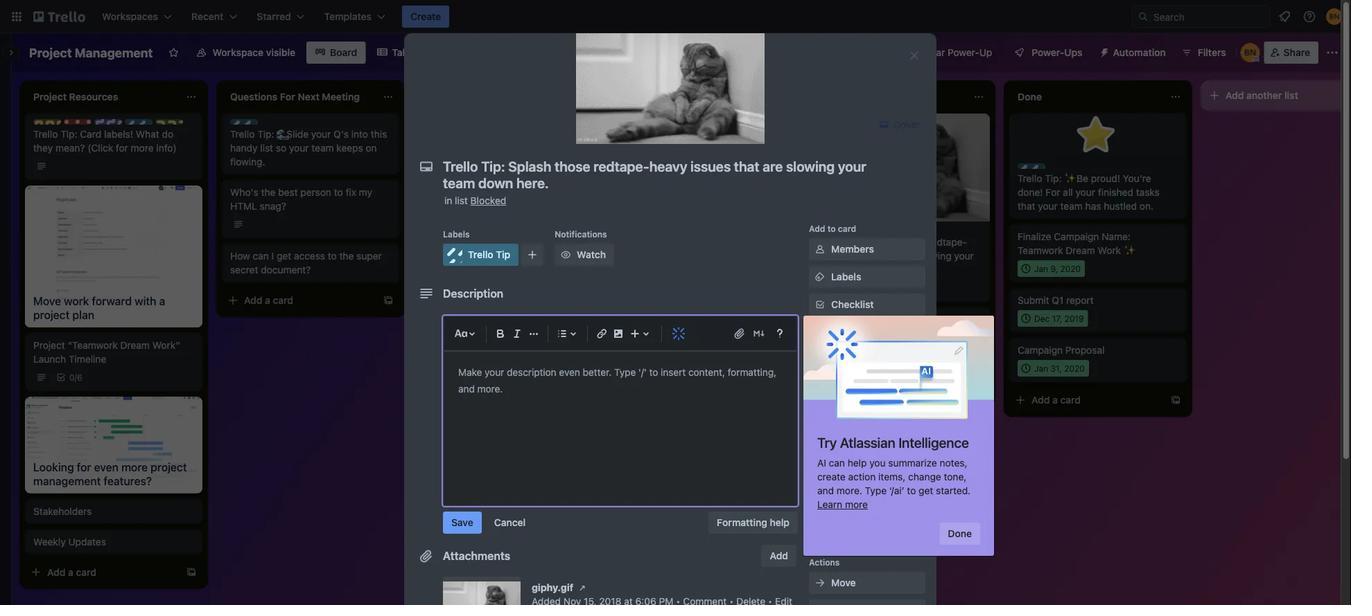 Task type: vqa. For each thing, say whether or not it's contained in the screenshot.
second Create from template… icon from left
no



Task type: describe. For each thing, give the bounding box(es) containing it.
your left q's
[[311, 129, 331, 140]]

share
[[1284, 47, 1310, 58]]

but
[[745, 142, 760, 154]]

one
[[663, 156, 680, 168]]

add a card for can add a card button
[[244, 295, 293, 306]]

are for slowing
[[901, 251, 915, 262]]

sm image for checklist
[[813, 298, 827, 312]]

create from template… image for can add a card button
[[383, 295, 394, 306]]

add up custom
[[835, 384, 853, 395]]

sm image for watch
[[559, 248, 573, 262]]

add down formatting help link
[[770, 551, 788, 562]]

location link
[[809, 377, 925, 399]]

link image
[[593, 326, 610, 342]]

search image
[[1138, 11, 1149, 22]]

ups inside button
[[1064, 47, 1083, 58]]

the inside how can i get access to the super secret document?
[[339, 251, 354, 262]]

list right in
[[455, 195, 468, 207]]

started.
[[936, 486, 971, 497]]

those for slowing
[[900, 237, 925, 248]]

proposal
[[1065, 345, 1105, 356]]

add another list button
[[1201, 80, 1351, 111]]

to up the heavy
[[827, 224, 836, 234]]

tip for trello tip trello tip: 💬for those in-between tasks that are almost done but also awaiting one last step.
[[662, 120, 675, 130]]

curate
[[427, 278, 457, 290]]

color: sky, title: "trello tip" element for trello tip: ✨ be proud! you're done! for all your finished tasks that your team has hustled on.
[[1018, 164, 1069, 174]]

add a card button for can
[[222, 290, 377, 312]]

labels link
[[809, 266, 925, 288]]

create from template… image for add a card button below jan 31, 2020
[[1170, 395, 1181, 406]]

summarize
[[888, 458, 937, 469]]

jan 9, 2020
[[1034, 264, 1081, 274]]

team inside trello tip trello tip: splash those redtape- heavy issues that are slowing your team down here.
[[821, 264, 843, 276]]

more.
[[837, 486, 862, 497]]

a down sketch the "teamy dreamy" font
[[462, 339, 467, 351]]

✨ inside finalize campaign name: teamwork dream work ✨
[[1124, 245, 1133, 256]]

your down for
[[1038, 201, 1058, 212]]

0 vertical spatial color: purple, title: "design team" element
[[94, 119, 160, 130]]

dates button
[[809, 322, 925, 344]]

keeps
[[336, 142, 363, 154]]

done
[[948, 529, 972, 540]]

create from template… image for add a card button underneath weekly updates link at the bottom left
[[186, 567, 197, 579]]

edit
[[427, 240, 444, 251]]

workspace
[[212, 47, 264, 58]]

trello tip: splash those redtape- heavy issues that are slowing your team down here. link
[[821, 236, 982, 277]]

trello tip trello tip: splash those redtape- heavy issues that are slowing your team down here.
[[821, 228, 974, 276]]

that inside trello tip trello tip: ✨ be proud! you're done! for all your finished tasks that your team has hustled on.
[[1018, 201, 1035, 212]]

tip for trello tip
[[496, 249, 510, 261]]

calendar
[[905, 47, 945, 58]]

slowing
[[918, 251, 952, 262]]

tip: for issues
[[848, 237, 865, 248]]

priority
[[78, 120, 107, 130]]

color: red, title: "priority" element
[[64, 119, 107, 130]]

card down jan 31, 2020
[[1060, 395, 1081, 406]]

0 / 6
[[69, 373, 82, 383]]

my
[[359, 187, 372, 198]]

add power-ups link
[[809, 460, 925, 482]]

html
[[230, 201, 257, 212]]

submit q1 report
[[1018, 295, 1094, 306]]

1 vertical spatial color: purple, title: "design team" element
[[427, 200, 492, 210]]

team inside trello tip trello tip: ✨ be proud! you're done! for all your finished tasks that your team has hustled on.
[[1060, 201, 1083, 212]]

flowing.
[[230, 156, 265, 168]]

sm image right giphy.gif
[[575, 582, 589, 595]]

freelancer contracts link
[[821, 322, 982, 335]]

dec
[[1034, 314, 1050, 324]]

filters
[[1198, 47, 1226, 58]]

do
[[162, 129, 173, 140]]

tip: inside trello tip: card labels! what do they mean? (click for more info)
[[60, 129, 77, 140]]

add a card for add a card button below jan 31, 2020
[[1032, 395, 1081, 406]]

cover link
[[873, 114, 928, 136]]

so inside trello tip trello tip: 🌊slide your q's into this handy list so your team keeps on flowing.
[[276, 142, 286, 154]]

0
[[69, 373, 75, 383]]

curate customer list link
[[427, 277, 588, 291]]

try
[[817, 435, 837, 451]]

power- right calendar
[[948, 47, 979, 58]]

trello tip trello tip: 🌊slide your q's into this handy list so your team keeps on flowing.
[[230, 120, 387, 168]]

a for add a card button below jan 31, 2020
[[1052, 395, 1058, 406]]

add down secret
[[244, 295, 262, 306]]

budget approval link
[[821, 352, 982, 366]]

🌊slide
[[277, 129, 309, 140]]

management
[[75, 45, 153, 60]]

stakeholders link
[[33, 505, 194, 519]]

1 vertical spatial campaign
[[1018, 345, 1063, 356]]

freelancer contracts
[[821, 323, 913, 334]]

for
[[1046, 187, 1060, 198]]

tip for trello tip trello tip: 🌊slide your q's into this handy list so your team keeps on flowing.
[[269, 120, 281, 130]]

list right customer in the left top of the page
[[504, 278, 517, 290]]

sm image inside cover link
[[877, 118, 891, 132]]

tip: for tasks
[[651, 129, 668, 140]]

your down 🌊slide
[[289, 142, 309, 154]]

0 vertical spatial team
[[138, 120, 160, 130]]

open help dialog image for view markdown image
[[772, 326, 788, 342]]

add another list
[[1226, 90, 1298, 101]]

a for add a card button underneath weekly updates link at the bottom left
[[68, 567, 73, 579]]

here.
[[873, 264, 895, 276]]

done button
[[940, 523, 980, 546]]

add a card button for approval
[[812, 378, 968, 401]]

view markdown image
[[752, 327, 766, 341]]

add to card
[[809, 224, 856, 234]]

color: orange, title: "one more step" element for freelancer
[[821, 313, 848, 319]]

the for sketch
[[460, 309, 475, 320]]

card down "teamy
[[470, 339, 490, 351]]

checklist link
[[809, 294, 925, 316]]

banner
[[479, 209, 510, 220]]

automation button
[[1094, 42, 1174, 64]]

show menu image
[[1325, 46, 1339, 60]]

customer
[[460, 278, 502, 290]]

between
[[738, 129, 776, 140]]

formatting help
[[717, 517, 790, 529]]

access
[[294, 251, 325, 262]]

how
[[230, 251, 250, 262]]

and inside try atlassian intelligence ai can help you summarize notes, create action items, change tone, and more. type '/ai' to get started. learn more
[[817, 486, 834, 497]]

italic ⌘i image
[[509, 326, 525, 342]]

sm image for automation
[[1094, 42, 1113, 61]]

add a card button for email
[[419, 334, 574, 356]]

Board name text field
[[22, 42, 160, 64]]

31,
[[1051, 364, 1062, 374]]

a for can add a card button
[[265, 295, 270, 306]]

finalize
[[1018, 231, 1051, 243]]

color: orange, title: "one more step" element for curate
[[427, 269, 455, 275]]

who's the best person to fix my html snag? link
[[230, 186, 391, 214]]

color: sky, title: "trello tip" element for trello tip: splash those redtape- heavy issues that are slowing your team down here.
[[821, 227, 872, 238]]

move link
[[809, 573, 925, 595]]

dream inside project "teamwork dream work" launch timeline
[[120, 340, 150, 351]]

to inside try atlassian intelligence ai can help you summarize notes, create action items, change tone, and more. type '/ai' to get started. learn more
[[907, 486, 916, 497]]

list inside trello tip trello tip: 🌊slide your q's into this handy list so your team keeps on flowing.
[[260, 142, 273, 154]]

and inside trello tip: this is where assigned tasks live so that your team can see who's working on what and when it's due.
[[532, 156, 549, 168]]

stakeholders
[[33, 506, 92, 518]]

campaign proposal link
[[1018, 344, 1178, 358]]

design team sketch site banner
[[427, 200, 510, 220]]

to inside how can i get access to the super secret document?
[[328, 251, 337, 262]]

Main content area, start typing to enter text. text field
[[458, 365, 783, 398]]

are for almost
[[670, 142, 685, 154]]

image image for link image
[[610, 326, 627, 342]]

create
[[410, 11, 441, 22]]

also
[[762, 142, 781, 154]]

9,
[[1051, 264, 1058, 274]]

6
[[77, 373, 82, 383]]

0 horizontal spatial help
[[770, 517, 790, 529]]

project "teamwork dream work" launch timeline link
[[33, 339, 194, 367]]

2020 for proposal
[[1064, 364, 1085, 374]]

project for project management
[[29, 45, 72, 60]]

project for project "teamwork dream work" launch timeline
[[33, 340, 65, 351]]

calendar power-up
[[905, 47, 992, 58]]

who's
[[230, 187, 258, 198]]

q1
[[1052, 295, 1064, 306]]

add a card button down jan 31, 2020
[[1009, 390, 1165, 412]]

sketch inside the design team sketch site banner
[[427, 209, 458, 220]]

Jan 31, 2020 checkbox
[[1018, 360, 1089, 377]]

filters button
[[1177, 42, 1230, 64]]

trello inside trello tip: this is where assigned tasks live so that your team can see who's working on what and when it's due.
[[427, 129, 452, 140]]

your down be
[[1076, 187, 1095, 198]]

q's
[[334, 129, 349, 140]]

it's
[[427, 170, 440, 182]]

team inside trello tip: this is where assigned tasks live so that your team can see who's working on what and when it's due.
[[527, 142, 549, 154]]

board
[[330, 47, 357, 58]]

on inside trello tip: this is where assigned tasks live so that your team can see who's working on what and when it's due.
[[494, 156, 505, 168]]

color: yellow, title: "copy request" element
[[33, 119, 61, 125]]

what
[[136, 129, 159, 140]]

bold ⌘b image for italic ⌘i icon
[[492, 326, 509, 342]]

ben nelson (bennelson96) image
[[1241, 43, 1260, 62]]

they
[[33, 142, 53, 154]]

trello tip: card labels! what do they mean? (click for more info)
[[33, 129, 177, 154]]

sm image for members
[[813, 243, 827, 256]]

teamwork
[[1018, 245, 1063, 256]]

tip: for done!
[[1045, 173, 1062, 184]]

dates
[[831, 327, 858, 338]]

design inside the design team sketch site banner
[[441, 200, 469, 210]]

create from template… image
[[580, 340, 591, 351]]

finalize campaign name: teamwork dream work ✨ link
[[1018, 230, 1178, 258]]

so inside trello tip: this is where assigned tasks live so that your team can see who's working on what and when it's due.
[[471, 142, 482, 154]]

1
[[837, 284, 841, 293]]

fields
[[869, 410, 896, 421]]

trello tip halp
[[139, 120, 188, 130]]

email
[[447, 240, 471, 251]]

timeline
[[69, 354, 106, 365]]

that for almost
[[650, 142, 668, 154]]

sketch site banner link
[[427, 208, 588, 222]]

up
[[979, 47, 992, 58]]

add a card for add a card button underneath weekly updates link at the bottom left
[[47, 567, 96, 579]]

open help dialog image for view markdown icon
[[772, 326, 788, 342]]

Search field
[[1149, 6, 1270, 27]]

0 notifications image
[[1276, 8, 1293, 25]]

is
[[495, 129, 502, 140]]

trello tip: ✨ be proud! you're done! for all your finished tasks that your team has hustled on. link
[[1018, 172, 1178, 214]]

trello inside trello tip: card labels! what do they mean? (click for more info)
[[33, 129, 58, 140]]

halp
[[169, 120, 188, 130]]

atlassian intelligence logo image for image related to link image
[[672, 328, 685, 340]]



Task type: locate. For each thing, give the bounding box(es) containing it.
0 vertical spatial help
[[848, 458, 867, 469]]

sm image left the watch
[[559, 248, 573, 262]]

1 horizontal spatial ups
[[885, 465, 903, 477]]

document?
[[261, 264, 311, 276]]

1 horizontal spatial more
[[845, 499, 868, 511]]

2 sketch from the top
[[427, 309, 458, 320]]

tip inside trello tip trello tip: ✨ be proud! you're done! for all your finished tasks that your team has hustled on.
[[1056, 164, 1069, 174]]

add a card up the custom fields
[[835, 384, 884, 395]]

card down the updates
[[76, 567, 96, 579]]

done!
[[1018, 187, 1043, 198]]

who's the best person to fix my html snag?
[[230, 187, 372, 212]]

edit email drafts link
[[427, 238, 588, 252]]

add down description
[[441, 339, 459, 351]]

2 vertical spatial ups
[[885, 465, 903, 477]]

approval
[[856, 353, 894, 365]]

to right '/ai'
[[907, 486, 916, 497]]

0 vertical spatial 2020
[[1060, 264, 1081, 274]]

project left management
[[29, 45, 72, 60]]

0 horizontal spatial so
[[276, 142, 286, 154]]

1 horizontal spatial the
[[339, 251, 354, 262]]

campaign up jan 31, 2020 checkbox
[[1018, 345, 1063, 356]]

0 vertical spatial sketch
[[427, 209, 458, 220]]

jan inside checkbox
[[1034, 364, 1048, 374]]

are left the slowing
[[901, 251, 915, 262]]

can
[[552, 142, 568, 154], [253, 251, 269, 262], [829, 458, 845, 469]]

tip for trello tip halp
[[163, 120, 176, 130]]

get down change
[[919, 486, 933, 497]]

0 horizontal spatial color: orange, title: "one more step" element
[[427, 269, 455, 275]]

1 vertical spatial dream
[[120, 340, 150, 351]]

1 horizontal spatial design
[[441, 200, 469, 210]]

2 so from the left
[[471, 142, 482, 154]]

1 sketch from the top
[[427, 209, 458, 220]]

table link
[[368, 42, 425, 64]]

that inside trello tip trello tip: 💬for those in-between tasks that are almost done but also awaiting one last step.
[[650, 142, 668, 154]]

sm image inside "labels" link
[[813, 270, 827, 284]]

2 horizontal spatial ups
[[1064, 47, 1083, 58]]

trello tip: this is where assigned tasks live so that your team can see who's working on what and when it's due. link
[[427, 128, 588, 183]]

add power-ups
[[831, 465, 903, 477]]

add a card button
[[222, 290, 377, 312], [419, 334, 574, 356], [812, 378, 968, 401], [1009, 390, 1165, 412], [25, 562, 180, 584]]

name:
[[1102, 231, 1131, 243]]

color: purple, title: "design team" element
[[94, 119, 160, 130], [427, 200, 492, 210]]

tip: left 💬for
[[651, 129, 668, 140]]

power- inside 'link'
[[852, 465, 885, 477]]

tasks inside trello tip trello tip: 💬for those in-between tasks that are almost done but also awaiting one last step.
[[624, 142, 647, 154]]

2 horizontal spatial tasks
[[1136, 187, 1160, 198]]

team down q's
[[311, 142, 334, 154]]

tip: up mean?
[[60, 129, 77, 140]]

those for almost
[[698, 129, 723, 140]]

0 horizontal spatial are
[[670, 142, 685, 154]]

workspace visible
[[212, 47, 295, 58]]

splash
[[867, 237, 898, 248]]

automation down more.
[[809, 501, 856, 511]]

1 horizontal spatial ✨
[[1124, 245, 1133, 256]]

1 vertical spatial automation
[[809, 501, 856, 511]]

custom
[[831, 410, 867, 421]]

that for slowing
[[881, 251, 898, 262]]

1 horizontal spatial automation
[[1113, 47, 1166, 58]]

jan 31, 2020
[[1034, 364, 1085, 374]]

your inside trello tip trello tip: splash those redtape- heavy issues that are slowing your team down here.
[[954, 251, 974, 262]]

sm image inside checklist link
[[813, 298, 827, 312]]

attachment
[[831, 355, 885, 366]]

help up add button
[[770, 517, 790, 529]]

are inside trello tip trello tip: splash those redtape- heavy issues that are slowing your team down here.
[[901, 251, 915, 262]]

atlassian intelligence logo image for image related to link icon at bottom
[[672, 328, 685, 340]]

2020 inside jan 9, 2020 checkbox
[[1060, 264, 1081, 274]]

automation inside button
[[1113, 47, 1166, 58]]

0 vertical spatial project
[[29, 45, 72, 60]]

1 horizontal spatial team
[[471, 200, 492, 210]]

1 jan from the top
[[1034, 264, 1048, 274]]

design up for
[[108, 120, 136, 130]]

0 vertical spatial color: orange, title: "one more step" element
[[427, 269, 455, 275]]

board link
[[306, 42, 366, 64]]

those
[[698, 129, 723, 140], [900, 237, 925, 248]]

tip inside trello tip trello tip: 💬for those in-between tasks that are almost done but also awaiting one last step.
[[662, 120, 675, 130]]

more down more.
[[845, 499, 868, 511]]

card
[[80, 129, 101, 140]]

0 horizontal spatial color: purple, title: "design team" element
[[94, 119, 160, 130]]

in list blocked
[[444, 195, 506, 207]]

tip: inside trello tip: this is where assigned tasks live so that your team can see who's working on what and when it's due.
[[454, 129, 471, 140]]

0 horizontal spatial can
[[253, 251, 269, 262]]

help inside try atlassian intelligence ai can help you summarize notes, create action items, change tone, and more. type '/ai' to get started. learn more
[[848, 458, 867, 469]]

add inside 'link'
[[831, 465, 850, 477]]

on down this
[[366, 142, 377, 154]]

add a card button down weekly updates link at the bottom left
[[25, 562, 180, 584]]

0 vertical spatial dream
[[1066, 245, 1095, 256]]

the up snag?
[[261, 187, 276, 198]]

tip: up for
[[1045, 173, 1062, 184]]

a up the custom fields
[[856, 384, 861, 395]]

1 vertical spatial team
[[471, 200, 492, 210]]

1 vertical spatial the
[[339, 251, 354, 262]]

those inside trello tip trello tip: 💬for those in-between tasks that are almost done but also awaiting one last step.
[[698, 129, 723, 140]]

submit q1 report link
[[1018, 294, 1178, 308]]

1 vertical spatial 2020
[[1064, 364, 1085, 374]]

tip for trello tip trello tip: splash those redtape- heavy issues that are slowing your team down here.
[[859, 228, 872, 238]]

(click
[[88, 142, 113, 154]]

to left 'fix'
[[334, 187, 343, 198]]

add a card button down document?
[[222, 290, 377, 312]]

a for approval's add a card button
[[856, 384, 861, 395]]

1 vertical spatial labels
[[831, 271, 861, 283]]

1 vertical spatial those
[[900, 237, 925, 248]]

attach and insert link image for view markdown image
[[733, 327, 747, 341]]

project inside board name text field
[[29, 45, 72, 60]]

card up members
[[838, 224, 856, 234]]

tip: for this
[[257, 129, 274, 140]]

project
[[29, 45, 72, 60], [33, 340, 65, 351]]

tip: inside trello tip trello tip: 💬for those in-between tasks that are almost done but also awaiting one last step.
[[651, 129, 668, 140]]

color: sky, title: "trello tip" element
[[125, 119, 176, 130], [230, 119, 281, 130], [624, 119, 675, 130], [1018, 164, 1069, 174], [821, 227, 872, 238], [443, 244, 519, 266]]

0 vertical spatial are
[[670, 142, 685, 154]]

add a card down the weekly updates
[[47, 567, 96, 579]]

card down document?
[[273, 295, 293, 306]]

jan for finalize
[[1034, 264, 1048, 274]]

0 vertical spatial those
[[698, 129, 723, 140]]

tip: up live
[[454, 129, 471, 140]]

1 vertical spatial are
[[901, 251, 915, 262]]

add right ai
[[831, 465, 850, 477]]

team inside the design team sketch site banner
[[471, 200, 492, 210]]

Jan 9, 2020 checkbox
[[1018, 261, 1085, 277]]

✨ inside trello tip trello tip: ✨ be proud! you're done! for all your finished tasks that your team has hustled on.
[[1064, 173, 1074, 184]]

sketch the "teamy dreamy" font link
[[427, 308, 588, 322]]

jan left 31,
[[1034, 364, 1048, 374]]

team down the heavy
[[821, 264, 843, 276]]

1 horizontal spatial color: purple, title: "design team" element
[[427, 200, 492, 210]]

"teamy
[[477, 309, 511, 320]]

almost
[[687, 142, 717, 154]]

card
[[838, 224, 856, 234], [273, 295, 293, 306], [470, 339, 490, 351], [863, 384, 884, 395], [1060, 395, 1081, 406], [76, 567, 96, 579]]

help up the action
[[848, 458, 867, 469]]

labels
[[443, 229, 470, 239], [831, 271, 861, 283]]

can up when
[[552, 142, 568, 154]]

on inside trello tip trello tip: 🌊slide your q's into this handy list so your team keeps on flowing.
[[366, 142, 377, 154]]

sm image for location
[[813, 381, 827, 395]]

image image for link icon at bottom
[[610, 326, 627, 342]]

✨ down the name:
[[1124, 245, 1133, 256]]

tasks inside trello tip trello tip: ✨ be proud! you're done! for all your finished tasks that your team has hustled on.
[[1136, 187, 1160, 198]]

1 so from the left
[[276, 142, 286, 154]]

a down document?
[[265, 295, 270, 306]]

can left i
[[253, 251, 269, 262]]

budget approval
[[821, 353, 894, 365]]

tip for trello tip trello tip: ✨ be proud! you're done! for all your finished tasks that your team has hustled on.
[[1056, 164, 1069, 174]]

1 horizontal spatial so
[[471, 142, 482, 154]]

0 vertical spatial more
[[131, 142, 154, 154]]

site
[[460, 209, 476, 220]]

notifications
[[555, 229, 607, 239]]

power-ups inside power-ups button
[[1032, 47, 1083, 58]]

attach and insert link image
[[733, 327, 747, 341], [733, 327, 747, 341]]

your inside trello tip: this is where assigned tasks live so that your team can see who's working on what and when it's due.
[[504, 142, 524, 154]]

sm image for labels
[[813, 270, 827, 284]]

1 vertical spatial design
[[441, 200, 469, 210]]

ups up '/ai'
[[885, 465, 903, 477]]

and up learn
[[817, 486, 834, 497]]

list right handy
[[260, 142, 273, 154]]

submit
[[1018, 295, 1049, 306]]

0 horizontal spatial and
[[532, 156, 549, 168]]

tasks up the who's
[[427, 142, 451, 154]]

that down "is"
[[484, 142, 502, 154]]

attach and insert link image for view markdown icon
[[733, 327, 747, 341]]

sm image inside location link
[[813, 381, 827, 395]]

sketch down curate
[[427, 309, 458, 320]]

color: orange, title: "one more step" element up freelancer
[[821, 313, 848, 319]]

add a card down "teamy
[[441, 339, 490, 351]]

1 horizontal spatial and
[[817, 486, 834, 497]]

0 horizontal spatial more
[[131, 142, 154, 154]]

to right access
[[328, 251, 337, 262]]

the down description
[[460, 309, 475, 320]]

project inside project "teamwork dream work" launch timeline
[[33, 340, 65, 351]]

those up almost
[[698, 129, 723, 140]]

1 vertical spatial get
[[919, 486, 933, 497]]

italic ⌘i image
[[509, 326, 525, 342]]

team inside trello tip trello tip: 🌊slide your q's into this handy list so your team keeps on flowing.
[[311, 142, 334, 154]]

1 horizontal spatial power-ups
[[1032, 47, 1083, 58]]

0 horizontal spatial dream
[[120, 340, 150, 351]]

are inside trello tip trello tip: 💬for those in-between tasks that are almost done but also awaiting one last step.
[[670, 142, 685, 154]]

when
[[551, 156, 575, 168]]

add a card button up fields in the right of the page
[[812, 378, 968, 401]]

sm image for move
[[813, 577, 827, 591]]

1 vertical spatial can
[[253, 251, 269, 262]]

0 horizontal spatial get
[[277, 251, 291, 262]]

ups inside 'link'
[[885, 465, 903, 477]]

tasks up on.
[[1136, 187, 1160, 198]]

try atlassian intelligence ai can help you summarize notes, create action items, change tone, and more. type '/ai' to get started. learn more
[[817, 435, 971, 511]]

automation down search icon
[[1113, 47, 1166, 58]]

ups left automation button in the top right of the page
[[1064, 47, 1083, 58]]

star or unstar board image
[[168, 47, 179, 58]]

1 vertical spatial jan
[[1034, 364, 1048, 374]]

more inside try atlassian intelligence ai can help you summarize notes, create action items, change tone, and more. type '/ai' to get started. learn more
[[845, 499, 868, 511]]

color: lime, title: "halp" element
[[155, 119, 188, 130]]

add a card down document?
[[244, 295, 293, 306]]

budget
[[821, 353, 853, 365]]

2 jan from the top
[[1034, 364, 1048, 374]]

0 vertical spatial and
[[532, 156, 549, 168]]

0 horizontal spatial automation
[[809, 501, 856, 511]]

and right what
[[532, 156, 549, 168]]

tone,
[[944, 472, 967, 483]]

get right i
[[277, 251, 291, 262]]

image image
[[610, 326, 627, 342], [610, 326, 627, 342]]

tip inside trello tip trello tip: splash those redtape- heavy issues that are slowing your team down here.
[[859, 228, 872, 238]]

0 horizontal spatial labels
[[443, 229, 470, 239]]

2020
[[1060, 264, 1081, 274], [1064, 364, 1085, 374]]

can inside try atlassian intelligence ai can help you summarize notes, create action items, change tone, and more. type '/ai' to get started. learn more
[[829, 458, 845, 469]]

that for team
[[484, 142, 502, 154]]

team down assigned
[[527, 142, 549, 154]]

0 horizontal spatial design
[[108, 120, 136, 130]]

last
[[683, 156, 699, 168]]

tip: inside trello tip trello tip: 🌊slide your q's into this handy list so your team keeps on flowing.
[[257, 129, 274, 140]]

1 horizontal spatial labels
[[831, 271, 861, 283]]

0 vertical spatial the
[[261, 187, 276, 198]]

0 horizontal spatial team
[[138, 120, 160, 130]]

0 vertical spatial labels
[[443, 229, 470, 239]]

so
[[276, 142, 286, 154], [471, 142, 482, 154]]

so down 🌊slide
[[276, 142, 286, 154]]

0 vertical spatial automation
[[1113, 47, 1166, 58]]

1 horizontal spatial help
[[848, 458, 867, 469]]

custom fields button
[[809, 409, 925, 423]]

launch
[[33, 354, 66, 365]]

0 vertical spatial get
[[277, 251, 291, 262]]

2 vertical spatial the
[[460, 309, 475, 320]]

atlassian intelligence logo button for image related to link icon at bottom
[[668, 323, 690, 345]]

1 vertical spatial and
[[817, 486, 834, 497]]

project "teamwork dream work" launch timeline
[[33, 340, 180, 365]]

0 horizontal spatial power-ups
[[809, 446, 854, 455]]

sm image inside move link
[[813, 577, 827, 591]]

0 vertical spatial power-ups
[[1032, 47, 1083, 58]]

open help dialog image
[[772, 326, 788, 342], [772, 326, 788, 342]]

finalize campaign name: teamwork dream work ✨
[[1018, 231, 1133, 256]]

tip: inside trello tip trello tip: ✨ be proud! you're done! for all your finished tasks that your team has hustled on.
[[1045, 173, 1062, 184]]

color: sky, title: "trello tip" element for trello tip: 💬for those in-between tasks that are almost done but also awaiting one last step.
[[624, 119, 675, 130]]

those inside trello tip trello tip: splash those redtape- heavy issues that are slowing your team down here.
[[900, 237, 925, 248]]

1 horizontal spatial get
[[919, 486, 933, 497]]

primary element
[[0, 0, 1351, 33]]

can inside how can i get access to the super secret document?
[[253, 251, 269, 262]]

sm image inside watch "button"
[[559, 248, 573, 262]]

can inside trello tip: this is where assigned tasks live so that your team can see who's working on what and when it's due.
[[552, 142, 568, 154]]

snag?
[[260, 201, 286, 212]]

can up create on the bottom of the page
[[829, 458, 845, 469]]

add inside 'button'
[[1226, 90, 1244, 101]]

more inside trello tip: card labels! what do they mean? (click for more info)
[[131, 142, 154, 154]]

editor toolbar toolbar
[[450, 323, 791, 345], [450, 323, 791, 345]]

0 vertical spatial campaign
[[1054, 231, 1099, 243]]

that down done!
[[1018, 201, 1035, 212]]

ai
[[817, 458, 826, 469]]

ups right try
[[838, 446, 854, 455]]

how can i get access to the super secret document?
[[230, 251, 382, 276]]

power-ups
[[1032, 47, 1083, 58], [809, 446, 854, 455]]

color: orange, title: "one more step" element
[[427, 269, 455, 275], [821, 313, 848, 319]]

0 vertical spatial can
[[552, 142, 568, 154]]

0 horizontal spatial ✨
[[1064, 173, 1074, 184]]

a down the weekly updates
[[68, 567, 73, 579]]

the left super
[[339, 251, 354, 262]]

0 vertical spatial design
[[108, 120, 136, 130]]

tip inside trello tip trello tip: 🌊slide your q's into this handy list so your team keeps on flowing.
[[269, 120, 281, 130]]

mean?
[[55, 142, 85, 154]]

watch button
[[555, 244, 614, 266]]

1 vertical spatial sketch
[[427, 309, 458, 320]]

0 horizontal spatial those
[[698, 129, 723, 140]]

link image
[[593, 326, 610, 342]]

add button
[[762, 546, 797, 568]]

ben nelson (bennelson96) image
[[1326, 8, 1343, 25]]

2020 right 9,
[[1060, 264, 1081, 274]]

1 vertical spatial color: orange, title: "one more step" element
[[821, 313, 848, 319]]

1 vertical spatial more
[[845, 499, 868, 511]]

0 vertical spatial ups
[[1064, 47, 1083, 58]]

dream left work
[[1066, 245, 1095, 256]]

0 horizontal spatial the
[[261, 187, 276, 198]]

save button
[[443, 512, 482, 534]]

atlassian intelligence logo image
[[672, 328, 685, 340], [672, 328, 685, 340]]

add a card for approval's add a card button
[[835, 384, 884, 395]]

1 horizontal spatial color: orange, title: "one more step" element
[[821, 313, 848, 319]]

1 horizontal spatial dream
[[1066, 245, 1095, 256]]

finished
[[1098, 187, 1133, 198]]

open information menu image
[[1303, 10, 1316, 24]]

2020 for campaign
[[1060, 264, 1081, 274]]

best
[[278, 187, 298, 198]]

atlassian intelligence logo button for image related to link image
[[668, 323, 690, 345]]

0 horizontal spatial tasks
[[427, 142, 451, 154]]

add down weekly
[[47, 567, 65, 579]]

tasks inside trello tip: this is where assigned tasks live so that your team can see who's working on what and when it's due.
[[427, 142, 451, 154]]

the for who's
[[261, 187, 276, 198]]

sm image left 1
[[813, 270, 827, 284]]

0 vertical spatial ✨
[[1064, 173, 1074, 184]]

sm image
[[559, 248, 573, 262], [813, 270, 827, 284], [813, 298, 827, 312], [813, 577, 827, 591], [575, 582, 589, 595]]

labels up email
[[443, 229, 470, 239]]

visible
[[266, 47, 295, 58]]

1 horizontal spatial tasks
[[624, 142, 647, 154]]

sm image inside members link
[[813, 243, 827, 256]]

to inside who's the best person to fix my html snag?
[[334, 187, 343, 198]]

dreamy"
[[514, 309, 553, 320]]

1 horizontal spatial can
[[552, 142, 568, 154]]

list
[[1285, 90, 1298, 101], [260, 142, 273, 154], [455, 195, 468, 207], [504, 278, 517, 290]]

color: sky, title: "trello tip" element for trello tip: 🌊slide your q's into this handy list so your team keeps on flowing.
[[230, 119, 281, 130]]

power- up "type" at the right bottom of the page
[[852, 465, 885, 477]]

2020 right 31,
[[1064, 364, 1085, 374]]

on left what
[[494, 156, 505, 168]]

card up custom fields button
[[863, 384, 884, 395]]

sm image left checklist
[[813, 298, 827, 312]]

change
[[908, 472, 941, 483]]

0 horizontal spatial on
[[366, 142, 377, 154]]

tip: inside trello tip trello tip: splash those redtape- heavy issues that are slowing your team down here.
[[848, 237, 865, 248]]

bold ⌘b image for italic ⌘i image
[[492, 326, 509, 342]]

Dec 17, 2019 checkbox
[[1018, 311, 1088, 327]]

notes,
[[940, 458, 967, 469]]

your up what
[[504, 142, 524, 154]]

1 vertical spatial on
[[494, 156, 505, 168]]

campaign inside finalize campaign name: teamwork dream work ✨
[[1054, 231, 1099, 243]]

view markdown image
[[752, 327, 766, 341]]

dream left work"
[[120, 340, 150, 351]]

create from template… image
[[383, 295, 394, 306], [973, 384, 984, 395], [1170, 395, 1181, 406], [186, 567, 197, 579]]

0 vertical spatial on
[[366, 142, 377, 154]]

project up launch
[[33, 340, 65, 351]]

attachment button
[[809, 349, 925, 372]]

add up the heavy
[[809, 224, 825, 234]]

for
[[116, 142, 128, 154]]

add a card down 31,
[[1032, 395, 1081, 406]]

add
[[1226, 90, 1244, 101], [809, 224, 825, 234], [244, 295, 262, 306], [441, 339, 459, 351], [835, 384, 853, 395], [1032, 395, 1050, 406], [831, 465, 850, 477], [770, 551, 788, 562], [47, 567, 65, 579]]

2020 inside jan 31, 2020 checkbox
[[1064, 364, 1085, 374]]

1 horizontal spatial those
[[900, 237, 925, 248]]

1 horizontal spatial on
[[494, 156, 505, 168]]

power- inside button
[[1032, 47, 1064, 58]]

add a card button down "teamy
[[419, 334, 574, 356]]

get inside how can i get access to the super secret document?
[[277, 251, 291, 262]]

add left another
[[1226, 90, 1244, 101]]

cover
[[891, 119, 920, 130]]

1 vertical spatial ups
[[838, 446, 854, 455]]

location
[[831, 382, 870, 394]]

power-
[[948, 47, 979, 58], [1032, 47, 1064, 58], [809, 446, 838, 455], [852, 465, 885, 477]]

that up here. on the right top
[[881, 251, 898, 262]]

sm image
[[1094, 42, 1113, 61], [877, 118, 891, 132], [813, 243, 827, 256], [813, 381, 827, 395]]

✨ left be
[[1064, 173, 1074, 184]]

1 vertical spatial project
[[33, 340, 65, 351]]

sm image inside automation button
[[1094, 42, 1113, 61]]

design
[[108, 120, 136, 130], [441, 200, 469, 210]]

list inside 'button'
[[1285, 90, 1298, 101]]

2 vertical spatial can
[[829, 458, 845, 469]]

1 vertical spatial ✨
[[1124, 245, 1133, 256]]

jan
[[1034, 264, 1048, 274], [1034, 364, 1048, 374]]

1 vertical spatial help
[[770, 517, 790, 529]]

list right another
[[1285, 90, 1298, 101]]

0 vertical spatial jan
[[1034, 264, 1048, 274]]

those up the slowing
[[900, 237, 925, 248]]

get inside try atlassian intelligence ai can help you summarize notes, create action items, change tone, and more. type '/ai' to get started. learn more
[[919, 486, 933, 497]]

sm image down actions on the bottom right of page
[[813, 577, 827, 591]]

that inside trello tip trello tip: splash those redtape- heavy issues that are slowing your team down here.
[[881, 251, 898, 262]]

what
[[508, 156, 529, 168]]

0 horizontal spatial ups
[[838, 446, 854, 455]]

1 horizontal spatial are
[[901, 251, 915, 262]]

tip
[[163, 120, 176, 130], [269, 120, 281, 130], [662, 120, 675, 130], [1056, 164, 1069, 174], [859, 228, 872, 238], [496, 249, 510, 261]]

the inside who's the best person to fix my html snag?
[[261, 187, 276, 198]]

jan inside checkbox
[[1034, 264, 1048, 274]]

that inside trello tip: this is where assigned tasks live so that your team can see who's working on what and when it's due.
[[484, 142, 502, 154]]

add down jan 31, 2020 checkbox
[[1032, 395, 1050, 406]]

your
[[311, 129, 331, 140], [289, 142, 309, 154], [504, 142, 524, 154], [1076, 187, 1095, 198], [1038, 201, 1058, 212], [954, 251, 974, 262]]

sketch down in
[[427, 209, 458, 220]]

create from template… image for approval's add a card button
[[973, 384, 984, 395]]

2 horizontal spatial the
[[460, 309, 475, 320]]

campaign down has on the top of the page
[[1054, 231, 1099, 243]]

power- up ai
[[809, 446, 838, 455]]

dream inside finalize campaign name: teamwork dream work ✨
[[1066, 245, 1095, 256]]

None text field
[[436, 154, 894, 195]]

a down 31,
[[1052, 395, 1058, 406]]

your down the redtape-
[[954, 251, 974, 262]]

bold ⌘b image
[[492, 326, 509, 342], [492, 326, 509, 342]]

2 horizontal spatial can
[[829, 458, 845, 469]]

more
[[131, 142, 154, 154], [845, 499, 868, 511]]

jan for campaign
[[1034, 364, 1048, 374]]

1 vertical spatial power-ups
[[809, 446, 854, 455]]

formatting help link
[[709, 512, 798, 534]]



